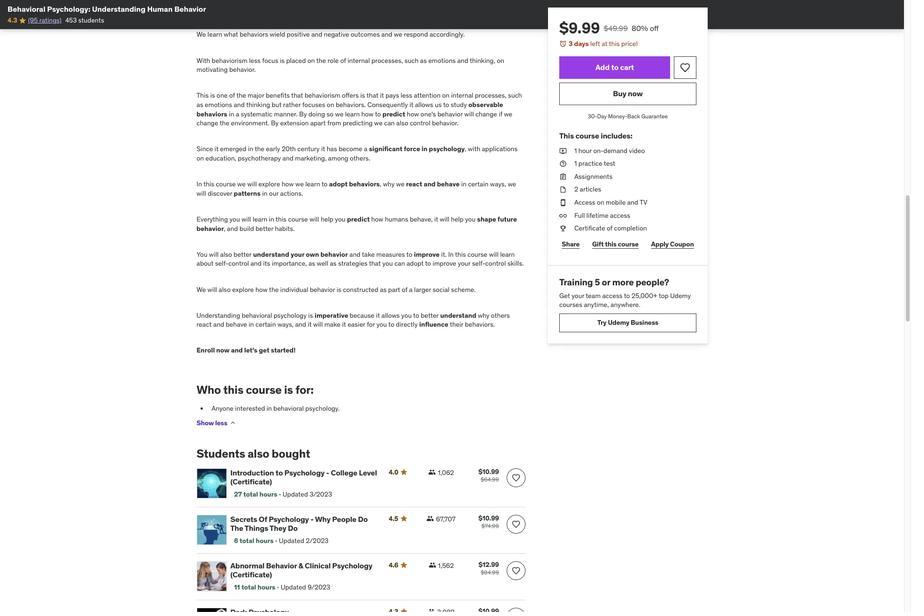 Task type: describe. For each thing, give the bounding box(es) containing it.
- for college
[[327, 469, 330, 478]]

that inside it. in this course will learn about self-control and its importance, as well as strategies that you can adopt to improve your self-control skills.
[[369, 260, 381, 268]]

1 horizontal spatial change
[[476, 110, 498, 118]]

access inside training 5 or more people? get your team access to 25,000+ top udemy courses anytime, anywhere.
[[603, 292, 623, 300]]

and up the behave,
[[424, 180, 436, 189]]

1 horizontal spatial do
[[358, 515, 368, 525]]

you up directly
[[402, 312, 412, 320]]

and inside with behaviorism less focus is placed on the role of internal processes, such as emotions and thinking, on motivating behavior.
[[458, 56, 469, 65]]

453 students
[[65, 16, 104, 25]]

and inside it. in this course will learn about self-control and its importance, as well as strategies that you can adopt to improve your self-control skills.
[[251, 260, 262, 268]]

xsmall image for assignments
[[560, 172, 567, 182]]

full lifetime access
[[575, 211, 631, 220]]

and left tv
[[628, 198, 639, 207]]

price!
[[622, 39, 638, 48]]

environment. inside according to behavioral psychology all our behaviors are shaped through our interactions with our environment. we learn what behaviors wield positive and negative outcomes and we respond accordingly.
[[483, 21, 522, 30]]

the up psychotherapy
[[255, 145, 265, 153]]

(95 ratings)
[[28, 16, 62, 25]]

9/2023
[[308, 584, 331, 592]]

us
[[435, 101, 442, 109]]

clinical
[[305, 562, 331, 571]]

apply
[[652, 240, 669, 249]]

behaviorism inside this is one of the major benefits that behaviorism offers is that it pays less attention on internal processes, such as emotions and thinking but rather focuses on behaviors. consequently it allows us to study
[[305, 91, 341, 100]]

from
[[328, 119, 341, 127]]

who this course is for:
[[197, 383, 314, 398]]

psychology for to
[[285, 469, 325, 478]]

thinking
[[246, 101, 270, 109]]

in inside it. in this course will learn about self-control and its importance, as well as strategies that you can adopt to improve your self-control skills.
[[449, 250, 454, 259]]

0 horizontal spatial do
[[288, 524, 298, 534]]

we up patterns
[[238, 180, 246, 189]]

internal inside with behaviorism less focus is placed on the role of internal processes, such as emotions and thinking, on motivating behavior.
[[348, 56, 370, 65]]

better for build
[[256, 224, 274, 233]]

shape
[[478, 215, 497, 224]]

apply coupon
[[652, 240, 694, 249]]

behaviors right what
[[240, 30, 268, 39]]

people
[[332, 515, 357, 525]]

psychotherapy
[[238, 154, 281, 163]]

doing
[[309, 110, 325, 118]]

how up predicting
[[362, 110, 374, 118]]

xsmall image for access
[[560, 198, 567, 208]]

course up the hour
[[576, 131, 600, 141]]

among
[[328, 154, 349, 163]]

this right 'gift'
[[605, 240, 617, 249]]

certificate
[[575, 224, 606, 233]]

with
[[197, 56, 210, 65]]

scheme.
[[452, 286, 476, 294]]

one's
[[421, 110, 436, 118]]

of right part
[[402, 286, 408, 294]]

placed
[[286, 56, 306, 65]]

at
[[602, 39, 608, 48]]

is right offers
[[361, 91, 365, 100]]

xsmall image for 67,707
[[427, 516, 435, 523]]

top
[[659, 292, 669, 300]]

1 for 1 practice test
[[575, 159, 577, 168]]

we down consequently
[[375, 119, 383, 127]]

you up build at the left
[[230, 215, 240, 224]]

learn down marketing, on the top left of the page
[[306, 180, 320, 189]]

course inside "gift this course" link
[[618, 240, 639, 249]]

80%
[[632, 24, 648, 33]]

and right positive
[[312, 30, 323, 39]]

now for buy
[[628, 89, 643, 98]]

in this course we will explore how we learn to adopt behaviors , why we react and behave
[[197, 180, 460, 189]]

that up consequently
[[367, 91, 379, 100]]

on right thinking,
[[497, 56, 505, 65]]

we up humans
[[396, 180, 405, 189]]

2 vertical spatial better
[[421, 312, 439, 320]]

how down its
[[256, 286, 268, 294]]

learn inside according to behavioral psychology all our behaviors are shaped through our interactions with our environment. we learn what behaviors wield positive and negative outcomes and we respond accordingly.
[[208, 30, 222, 39]]

this up anyone
[[224, 383, 244, 398]]

the inside how one's behavior will change if we change the environment. by extension apart from predicting we can also control behavior.
[[220, 119, 230, 127]]

0 horizontal spatial udemy
[[608, 319, 630, 327]]

course up habits. in the top left of the page
[[288, 215, 308, 224]]

2 we from the top
[[197, 286, 206, 294]]

1 horizontal spatial understand
[[441, 312, 477, 320]]

with behaviorism less focus is placed on the role of internal processes, such as emotions and thinking, on motivating behavior.
[[197, 56, 505, 74]]

it up education,
[[215, 145, 219, 153]]

practice
[[579, 159, 603, 168]]

and up started!
[[295, 321, 306, 329]]

on right placed
[[308, 56, 315, 65]]

bought
[[272, 447, 310, 462]]

add to cart
[[596, 63, 634, 72]]

psychology:
[[47, 4, 90, 14]]

1 vertical spatial psychology
[[429, 145, 465, 153]]

demand
[[604, 146, 628, 155]]

behaviors down the others.
[[349, 180, 380, 189]]

negative
[[324, 30, 349, 39]]

why inside why others react and behave in certain ways, and it will make it easier for you to directly
[[478, 312, 490, 320]]

6
[[234, 537, 238, 546]]

add
[[596, 63, 610, 72]]

1 vertical spatial allows
[[382, 312, 400, 320]]

business
[[631, 319, 659, 327]]

we will also explore how the individual behavior is constructed as part of a larger social scheme.
[[197, 286, 476, 294]]

3 days left at this price!
[[569, 39, 638, 48]]

$12.99
[[479, 561, 499, 570]]

to inside it. in this course will learn about self-control and its importance, as well as strategies that you can adopt to improve your self-control skills.
[[425, 260, 431, 268]]

0 horizontal spatial control
[[229, 260, 249, 268]]

patterns in our actions.
[[234, 189, 303, 198]]

will up build at the left
[[242, 215, 251, 224]]

day
[[597, 113, 607, 120]]

behaviors. inside this is one of the major benefits that behaviorism offers is that it pays less attention on internal processes, such as emotions and thinking but rather focuses on behaviors. consequently it allows us to study
[[336, 101, 366, 109]]

to down marketing, on the top left of the page
[[322, 180, 328, 189]]

abnormal behavior & clinical psychology (certificate) link
[[231, 562, 378, 580]]

wishlist image for introduction to psychology - college level (certificate)
[[512, 474, 521, 483]]

share
[[562, 240, 580, 249]]

course inside it. in this course will learn about self-control and its importance, as well as strategies that you can adopt to improve your self-control skills.
[[468, 250, 488, 259]]

we inside according to behavioral psychology all our behaviors are shaped through our interactions with our environment. we learn what behaviors wield positive and negative outcomes and we respond accordingly.
[[394, 30, 403, 39]]

it right consequently
[[410, 101, 414, 109]]

secrets of psychology - why people do the things they do
[[231, 515, 368, 534]]

course up the discover at the left top of the page
[[216, 180, 236, 189]]

0 horizontal spatial a
[[236, 110, 239, 118]]

our left actions.
[[269, 189, 279, 198]]

we right if
[[504, 110, 513, 118]]

who
[[197, 383, 221, 398]]

get
[[560, 292, 570, 300]]

behave,
[[410, 215, 433, 224]]

certificate of completion
[[575, 224, 647, 233]]

you inside why others react and behave in certain ways, and it will make it easier for you to directly
[[377, 321, 387, 329]]

level
[[359, 469, 377, 478]]

such inside with behaviorism less focus is placed on the role of internal processes, such as emotions and thinking, on motivating behavior.
[[405, 56, 419, 65]]

2/2023
[[306, 537, 329, 546]]

1 vertical spatial explore
[[232, 286, 254, 294]]

attention
[[414, 91, 441, 100]]

udemy inside training 5 or more people? get your team access to 25,000+ top udemy courses anytime, anywhere.
[[671, 292, 691, 300]]

off
[[650, 24, 659, 33]]

xsmall image for 1 practice test
[[560, 159, 567, 169]]

, with applications on education, psychotherapy and marketing, among others.
[[197, 145, 518, 163]]

4.6
[[389, 562, 399, 570]]

on up full lifetime access on the top right
[[597, 198, 605, 207]]

1 self- from the left
[[215, 260, 229, 268]]

this up the discover at the left top of the page
[[204, 180, 214, 189]]

behaviors inside observable behaviors
[[197, 110, 227, 118]]

better for also
[[234, 250, 252, 259]]

and inside , with applications on education, psychotherapy and marketing, among others.
[[283, 154, 294, 163]]

introduction
[[231, 469, 274, 478]]

processes, inside with behaviorism less focus is placed on the role of internal processes, such as emotions and thinking, on motivating behavior.
[[372, 56, 403, 65]]

it right the behave,
[[435, 215, 439, 224]]

you left "shape" in the top of the page
[[466, 215, 476, 224]]

xsmall image for 2 articles
[[560, 185, 567, 195]]

0 horizontal spatial why
[[383, 180, 395, 189]]

will right you
[[209, 250, 219, 259]]

wishlist image for abnormal behavior & clinical psychology (certificate)
[[512, 567, 521, 576]]

buy now button
[[560, 83, 697, 105]]

is left one
[[210, 91, 215, 100]]

is inside with behaviorism less focus is placed on the role of internal processes, such as emotions and thinking, on motivating behavior.
[[280, 56, 285, 65]]

behaviorism inside with behaviorism less focus is placed on the role of internal processes, such as emotions and thinking, on motivating behavior.
[[212, 56, 248, 65]]

1 help from the left
[[321, 215, 334, 224]]

behavioral inside according to behavioral psychology all our behaviors are shaped through our interactions with our environment. we learn what behaviors wield positive and negative outcomes and we respond accordingly.
[[236, 21, 266, 30]]

1 vertical spatial behaviors.
[[465, 321, 495, 329]]

our up thinking,
[[472, 21, 482, 30]]

0 vertical spatial wishlist image
[[680, 62, 691, 73]]

1 vertical spatial predict
[[347, 215, 370, 224]]

behaviors up negative
[[322, 21, 350, 30]]

to up directly
[[414, 312, 420, 320]]

and up strategies
[[350, 250, 361, 259]]

more
[[613, 277, 634, 288]]

it right because
[[376, 312, 380, 320]]

motivating
[[197, 65, 228, 74]]

0 horizontal spatial understanding
[[92, 4, 146, 14]]

habits.
[[275, 224, 295, 233]]

get
[[259, 347, 270, 355]]

1 horizontal spatial understanding
[[197, 312, 240, 320]]

major
[[248, 91, 264, 100]]

less inside with behaviorism less focus is placed on the role of internal processes, such as emotions and thinking, on motivating behavior.
[[249, 56, 261, 65]]

is left for:
[[284, 383, 293, 398]]

college
[[331, 469, 358, 478]]

secrets
[[231, 515, 257, 525]]

we inside 'in certain ways, we will discover'
[[508, 180, 517, 189]]

certain inside 'in certain ways, we will discover'
[[468, 180, 489, 189]]

(certificate) inside abnormal behavior & clinical psychology (certificate)
[[231, 571, 272, 580]]

on right attention
[[443, 91, 450, 100]]

xsmall image for full lifetime access
[[560, 211, 567, 221]]

behave inside why others react and behave in certain ways, and it will make it easier for you to directly
[[226, 321, 247, 329]]

to inside why others react and behave in certain ways, and it will make it easier for you to directly
[[389, 321, 395, 329]]

and left build at the left
[[227, 224, 238, 233]]

introduction to psychology - college level (certificate)
[[231, 469, 377, 487]]

behavior inside shape future behavior
[[197, 224, 224, 233]]

1 vertical spatial behavioral
[[242, 312, 272, 320]]

offers
[[342, 91, 359, 100]]

1 vertical spatial ,
[[380, 180, 382, 189]]

this up habits. in the top left of the page
[[276, 215, 287, 224]]

1 horizontal spatial predict
[[383, 110, 406, 118]]

about
[[197, 260, 214, 268]]

is left constructed
[[337, 286, 342, 294]]

learn up , and build better habits.
[[253, 215, 268, 224]]

measures
[[377, 250, 405, 259]]

the left individual
[[269, 286, 279, 294]]

apply coupon button
[[649, 235, 697, 254]]

to right measures
[[407, 250, 413, 259]]

$12.99 $84.99
[[479, 561, 499, 577]]

this for this course includes:
[[560, 131, 574, 141]]

add to cart button
[[560, 56, 671, 79]]

this for this is one of the major benefits that behaviorism offers is that it pays less attention on internal processes, such as emotions and thinking but rather focuses on behaviors. consequently it allows us to study
[[197, 91, 209, 100]]

our right the all
[[310, 21, 320, 30]]

your inside it. in this course will learn about self-control and its importance, as well as strategies that you can adopt to improve your self-control skills.
[[458, 260, 471, 268]]

1 vertical spatial a
[[364, 145, 368, 153]]

0 vertical spatial understand
[[253, 250, 289, 259]]

6 total hours
[[234, 537, 274, 546]]

as down own
[[309, 260, 315, 268]]

0 horizontal spatial adopt
[[329, 180, 348, 189]]

0 horizontal spatial change
[[197, 119, 218, 127]]

we right so
[[335, 110, 344, 118]]

0 vertical spatial improve
[[414, 250, 440, 259]]

and down through
[[382, 30, 393, 39]]

in certain ways, we will discover
[[197, 180, 517, 198]]

you
[[197, 250, 208, 259]]

1 horizontal spatial react
[[406, 180, 423, 189]]

rather
[[283, 101, 301, 109]]

consequently
[[368, 101, 408, 109]]

3/2023
[[310, 491, 332, 499]]

xsmall image for 1,062
[[429, 469, 436, 477]]

it left 'has'
[[321, 145, 325, 153]]

1 horizontal spatial by
[[299, 110, 307, 118]]

alarm image
[[560, 40, 567, 47]]

will inside why others react and behave in certain ways, and it will make it easier for you to directly
[[314, 321, 323, 329]]

updated 2/2023
[[279, 537, 329, 546]]

behavior up well
[[321, 250, 348, 259]]

will up patterns
[[247, 180, 257, 189]]

0 vertical spatial in
[[197, 180, 202, 189]]

our up respond
[[410, 21, 420, 30]]

so
[[327, 110, 334, 118]]

how left humans
[[372, 215, 384, 224]]

left
[[591, 39, 600, 48]]

behavior. for less
[[230, 65, 256, 74]]

xsmall image inside the show less button
[[229, 420, 237, 427]]

4.5
[[389, 515, 399, 524]]

$10.99 for secrets of psychology - why people do the things they do
[[479, 515, 499, 523]]

by inside how one's behavior will change if we change the environment. by extension apart from predicting we can also control behavior.
[[271, 119, 279, 127]]

will up own
[[310, 215, 319, 224]]

this right at
[[609, 39, 620, 48]]

to down consequently
[[375, 110, 381, 118]]

this inside it. in this course will learn about self-control and its importance, as well as strategies that you can adopt to improve your self-control skills.
[[456, 250, 466, 259]]

total for secrets of psychology - why people do the things they do
[[240, 537, 255, 546]]



Task type: locate. For each thing, give the bounding box(es) containing it.
behavior. for behavior
[[432, 119, 459, 127]]

as inside this is one of the major benefits that behaviorism offers is that it pays less attention on internal processes, such as emotions and thinking but rather focuses on behaviors. consequently it allows us to study
[[197, 101, 203, 109]]

students
[[78, 16, 104, 25]]

total for introduction to psychology - college level (certificate)
[[244, 491, 258, 499]]

2 vertical spatial psychology
[[274, 312, 307, 320]]

ways,
[[491, 180, 507, 189], [278, 321, 294, 329]]

in
[[229, 110, 234, 118], [248, 145, 253, 153], [422, 145, 428, 153], [462, 180, 467, 189], [262, 189, 268, 198], [269, 215, 275, 224], [249, 321, 254, 329], [267, 405, 272, 413]]

and inside this is one of the major benefits that behaviorism offers is that it pays less attention on internal processes, such as emotions and thinking but rather focuses on behaviors. consequently it allows us to study
[[234, 101, 245, 109]]

understand up influence their behaviors.
[[441, 312, 477, 320]]

2 (certificate) from the top
[[231, 571, 272, 580]]

behavioral up let's
[[242, 312, 272, 320]]

easier
[[348, 321, 366, 329]]

can
[[385, 119, 395, 127], [395, 260, 405, 268]]

0 vertical spatial certain
[[468, 180, 489, 189]]

0 horizontal spatial explore
[[232, 286, 254, 294]]

behaviors. down the others
[[465, 321, 495, 329]]

the inside with behaviorism less focus is placed on the role of internal processes, such as emotions and thinking, on motivating behavior.
[[317, 56, 326, 65]]

udemy right try
[[608, 319, 630, 327]]

the
[[231, 524, 243, 534]]

this
[[197, 91, 209, 100], [560, 131, 574, 141]]

psychology for of
[[269, 515, 309, 525]]

processes, down outcomes
[[372, 56, 403, 65]]

it left pays
[[380, 91, 384, 100]]

updated down the introduction to psychology - college level (certificate)
[[283, 491, 308, 499]]

behavior down well
[[310, 286, 335, 294]]

1 horizontal spatial a
[[364, 145, 368, 153]]

and up enroll at the bottom left of the page
[[213, 321, 224, 329]]

with inside according to behavioral psychology all our behaviors are shaped through our interactions with our environment. we learn what behaviors wield positive and negative outcomes and we respond accordingly.
[[458, 21, 470, 30]]

$10.99 for introduction to psychology - college level (certificate)
[[479, 468, 499, 477]]

well
[[317, 260, 329, 268]]

access on mobile and tv
[[575, 198, 648, 207]]

to inside training 5 or more people? get your team access to 25,000+ top udemy courses anytime, anywhere.
[[624, 292, 630, 300]]

how inside how one's behavior will change if we change the environment. by extension apart from predicting we can also control behavior.
[[407, 110, 419, 118]]

hours for behavior
[[258, 584, 276, 592]]

systematic
[[241, 110, 273, 118]]

benefits
[[266, 91, 290, 100]]

we inside according to behavioral psychology all our behaviors are shaped through our interactions with our environment. we learn what behaviors wield positive and negative outcomes and we respond accordingly.
[[197, 30, 206, 39]]

it left make
[[308, 321, 312, 329]]

how left the one's
[[407, 110, 419, 118]]

to up what
[[228, 21, 234, 30]]

hours for of
[[256, 537, 274, 546]]

back
[[628, 113, 640, 120]]

now
[[628, 89, 643, 98], [216, 347, 230, 355]]

1 horizontal spatial such
[[509, 91, 522, 100]]

the left major
[[237, 91, 246, 100]]

anytime,
[[584, 301, 609, 309]]

will inside how one's behavior will change if we change the environment. by extension apart from predicting we can also control behavior.
[[465, 110, 474, 118]]

that up rather
[[291, 91, 303, 100]]

3
[[569, 39, 573, 48]]

2 vertical spatial behavioral
[[274, 405, 304, 413]]

1 vertical spatial behaviorism
[[305, 91, 341, 100]]

individual
[[281, 286, 309, 294]]

self- right about
[[215, 260, 229, 268]]

self- up scheme.
[[472, 260, 486, 268]]

a up the others.
[[364, 145, 368, 153]]

training
[[560, 277, 593, 288]]

0 horizontal spatial -
[[311, 515, 314, 525]]

also
[[397, 119, 409, 127], [220, 250, 232, 259], [219, 286, 231, 294], [248, 447, 270, 462]]

since it emerged in the early 20th century it has become a significant force in psychology
[[197, 145, 465, 153]]

on down since
[[197, 154, 204, 163]]

xsmall image down anyone
[[229, 420, 237, 427]]

according
[[197, 21, 227, 30]]

try udemy business
[[598, 319, 659, 327]]

behaviors. down offers
[[336, 101, 366, 109]]

learn up skills.
[[501, 250, 515, 259]]

behavior down 'study'
[[438, 110, 463, 118]]

1 vertical spatial in
[[449, 250, 454, 259]]

2 $10.99 from the top
[[479, 515, 499, 523]]

how up actions.
[[282, 180, 294, 189]]

1 vertical spatial behavior
[[266, 562, 297, 571]]

behavior inside how one's behavior will change if we change the environment. by extension apart from predicting we can also control behavior.
[[438, 110, 463, 118]]

psychology right force
[[429, 145, 465, 153]]

on inside , with applications on education, psychotherapy and marketing, among others.
[[197, 154, 204, 163]]

century
[[298, 145, 320, 153]]

share button
[[560, 235, 582, 254]]

and left thinking,
[[458, 56, 469, 65]]

applications
[[482, 145, 518, 153]]

wishlist image
[[512, 520, 521, 530]]

thinking,
[[470, 56, 496, 65]]

2 1 from the top
[[575, 159, 577, 168]]

courses
[[560, 301, 583, 309]]

1 vertical spatial certain
[[256, 321, 276, 329]]

total for abnormal behavior & clinical psychology (certificate)
[[242, 584, 256, 592]]

a left systematic
[[236, 110, 239, 118]]

0 vertical spatial explore
[[259, 180, 280, 189]]

you inside it. in this course will learn about self-control and its importance, as well as strategies that you can adopt to improve your self-control skills.
[[383, 260, 393, 268]]

0 horizontal spatial internal
[[348, 56, 370, 65]]

2 self- from the left
[[472, 260, 486, 268]]

explore
[[259, 180, 280, 189], [232, 286, 254, 294]]

with left the applications
[[468, 145, 481, 153]]

we down through
[[394, 30, 403, 39]]

$10.99 left wishlist image
[[479, 515, 499, 523]]

learn
[[208, 30, 222, 39], [345, 110, 360, 118], [306, 180, 320, 189], [253, 215, 268, 224], [501, 250, 515, 259]]

0 vertical spatial behave
[[437, 180, 460, 189]]

ways, inside 'in certain ways, we will discover'
[[491, 180, 507, 189]]

xsmall image
[[560, 146, 567, 156], [560, 198, 567, 208], [560, 224, 567, 233], [429, 562, 437, 570], [428, 609, 436, 613]]

2 horizontal spatial less
[[401, 91, 413, 100]]

1 horizontal spatial adopt
[[407, 260, 424, 268]]

we
[[394, 30, 403, 39], [335, 110, 344, 118], [504, 110, 513, 118], [375, 119, 383, 127], [238, 180, 246, 189], [296, 180, 304, 189], [396, 180, 405, 189], [508, 180, 517, 189]]

react inside why others react and behave in certain ways, and it will make it easier for you to directly
[[197, 321, 212, 329]]

are
[[352, 21, 361, 30]]

improve inside it. in this course will learn about self-control and its importance, as well as strategies that you can adopt to improve your self-control skills.
[[433, 260, 457, 268]]

emotions inside this is one of the major benefits that behaviorism offers is that it pays less attention on internal processes, such as emotions and thinking but rather focuses on behaviors. consequently it allows us to study
[[205, 101, 232, 109]]

2 vertical spatial total
[[242, 584, 256, 592]]

will down 'study'
[[465, 110, 474, 118]]

1 horizontal spatial environment.
[[483, 21, 522, 30]]

- inside secrets of psychology - why people do the things they do
[[311, 515, 314, 525]]

1 vertical spatial behavior.
[[432, 119, 459, 127]]

1 horizontal spatial better
[[256, 224, 274, 233]]

0 horizontal spatial ,
[[224, 224, 226, 233]]

this inside this is one of the major benefits that behaviorism offers is that it pays less attention on internal processes, such as emotions and thinking but rather focuses on behaviors. consequently it allows us to study
[[197, 91, 209, 100]]

ways, inside why others react and behave in certain ways, and it will make it easier for you to directly
[[278, 321, 294, 329]]

0 horizontal spatial your
[[291, 250, 305, 259]]

2 horizontal spatial better
[[421, 312, 439, 320]]

started!
[[271, 347, 296, 355]]

updated for behavior
[[281, 584, 306, 592]]

now for enroll
[[216, 347, 230, 355]]

significant
[[369, 145, 403, 153]]

team
[[586, 292, 601, 300]]

to left directly
[[389, 321, 395, 329]]

0 vertical spatial change
[[476, 110, 498, 118]]

to inside "button"
[[612, 63, 619, 72]]

can inside how one's behavior will change if we change the environment. by extension apart from predicting we can also control behavior.
[[385, 119, 395, 127]]

, inside , with applications on education, psychotherapy and marketing, among others.
[[465, 145, 467, 153]]

focuses
[[303, 101, 326, 109]]

improve left it.
[[414, 250, 440, 259]]

$84.99
[[481, 570, 499, 577]]

1 horizontal spatial why
[[478, 312, 490, 320]]

of inside this is one of the major benefits that behaviorism offers is that it pays less attention on internal processes, such as emotions and thinking but rather focuses on behaviors. consequently it allows us to study
[[229, 91, 235, 100]]

0 vertical spatial environment.
[[483, 21, 522, 30]]

total right 27
[[244, 491, 258, 499]]

0 vertical spatial adopt
[[329, 180, 348, 189]]

1 for 1 hour on-demand video
[[575, 146, 577, 155]]

behave
[[437, 180, 460, 189], [226, 321, 247, 329]]

1 vertical spatial wishlist image
[[512, 474, 521, 483]]

behavior. inside with behaviorism less focus is placed on the role of internal processes, such as emotions and thinking, on motivating behavior.
[[230, 65, 256, 74]]

for
[[367, 321, 375, 329]]

humans
[[385, 215, 409, 224]]

0 horizontal spatial this
[[197, 91, 209, 100]]

psychology inside according to behavioral psychology all our behaviors are shaped through our interactions with our environment. we learn what behaviors wield positive and negative outcomes and we respond accordingly.
[[268, 21, 301, 30]]

will inside it. in this course will learn about self-control and its importance, as well as strategies that you can adopt to improve your self-control skills.
[[489, 250, 499, 259]]

2 help from the left
[[451, 215, 464, 224]]

0 horizontal spatial self-
[[215, 260, 229, 268]]

0 horizontal spatial react
[[197, 321, 212, 329]]

0 vertical spatial $10.99
[[479, 468, 499, 477]]

larger
[[414, 286, 431, 294]]

will right the behave,
[[440, 215, 450, 224]]

0 horizontal spatial better
[[234, 250, 252, 259]]

you down 'in certain ways, we will discover' in the top of the page
[[335, 215, 346, 224]]

your up courses
[[572, 292, 585, 300]]

others.
[[350, 154, 371, 163]]

allows up directly
[[382, 312, 400, 320]]

(certificate) inside the introduction to psychology - college level (certificate)
[[231, 478, 272, 487]]

in right it.
[[449, 250, 454, 259]]

our
[[310, 21, 320, 30], [410, 21, 420, 30], [472, 21, 482, 30], [269, 189, 279, 198]]

your up importance,
[[291, 250, 305, 259]]

xsmall image for 1
[[560, 146, 567, 156]]

0 vertical spatial processes,
[[372, 56, 403, 65]]

as left part
[[380, 286, 387, 294]]

enroll
[[197, 347, 215, 355]]

your inside training 5 or more people? get your team access to 25,000+ top udemy courses anytime, anywhere.
[[572, 292, 585, 300]]

1 (certificate) from the top
[[231, 478, 272, 487]]

1 horizontal spatial processes,
[[475, 91, 507, 100]]

psychology up updated 3/2023
[[285, 469, 325, 478]]

0 vertical spatial behavioral
[[236, 21, 266, 30]]

1 horizontal spatial behaviorism
[[305, 91, 341, 100]]

1 horizontal spatial udemy
[[671, 292, 691, 300]]

xsmall image left full
[[560, 211, 567, 221]]

1 horizontal spatial your
[[458, 260, 471, 268]]

1 vertical spatial 1
[[575, 159, 577, 168]]

0 horizontal spatial less
[[215, 419, 228, 428]]

- left college
[[327, 469, 330, 478]]

education,
[[206, 154, 236, 163]]

27 total hours
[[234, 491, 278, 499]]

1 vertical spatial change
[[197, 119, 218, 127]]

xsmall image
[[560, 159, 567, 169], [560, 172, 567, 182], [560, 185, 567, 195], [560, 211, 567, 221], [229, 420, 237, 427], [429, 469, 436, 477], [427, 516, 435, 523]]

11
[[234, 584, 240, 592]]

1 horizontal spatial now
[[628, 89, 643, 98]]

guarantee
[[642, 113, 668, 120]]

0 horizontal spatial now
[[216, 347, 230, 355]]

to right us
[[444, 101, 450, 109]]

, down everything at the top left
[[224, 224, 226, 233]]

will down about
[[208, 286, 217, 294]]

0 vertical spatial updated
[[283, 491, 308, 499]]

0 vertical spatial behavior.
[[230, 65, 256, 74]]

behavior up according
[[174, 4, 206, 14]]

1 horizontal spatial ,
[[380, 180, 382, 189]]

predict
[[383, 110, 406, 118], [347, 215, 370, 224]]

hours for to
[[260, 491, 278, 499]]

0 vertical spatial psychology
[[285, 469, 325, 478]]

0 horizontal spatial certain
[[256, 321, 276, 329]]

0 vertical spatial with
[[458, 21, 470, 30]]

now right buy
[[628, 89, 643, 98]]

their
[[450, 321, 464, 329]]

updated for to
[[283, 491, 308, 499]]

0 vertical spatial predict
[[383, 110, 406, 118]]

1 1 from the top
[[575, 146, 577, 155]]

why left the others
[[478, 312, 490, 320]]

do right they at bottom
[[288, 524, 298, 534]]

as right well
[[330, 260, 337, 268]]

improve down it.
[[433, 260, 457, 268]]

0 vertical spatial emotions
[[429, 56, 456, 65]]

control left skills.
[[486, 260, 506, 268]]

1 horizontal spatial behaviors.
[[465, 321, 495, 329]]

help left "shape" in the top of the page
[[451, 215, 464, 224]]

1 vertical spatial better
[[234, 250, 252, 259]]

0 vertical spatial -
[[327, 469, 330, 478]]

psychology inside abnormal behavior & clinical psychology (certificate)
[[332, 562, 373, 571]]

psychology.
[[306, 405, 340, 413]]

, for , with applications on education, psychotherapy and marketing, among others.
[[465, 145, 467, 153]]

of down full lifetime access on the top right
[[607, 224, 613, 233]]

to inside according to behavioral psychology all our behaviors are shaped through our interactions with our environment. we learn what behaviors wield positive and negative outcomes and we respond accordingly.
[[228, 21, 234, 30]]

0 vertical spatial less
[[249, 56, 261, 65]]

0 vertical spatial understanding
[[92, 4, 146, 14]]

emotions down accordingly.
[[429, 56, 456, 65]]

1 vertical spatial updated
[[279, 537, 304, 546]]

on up so
[[327, 101, 334, 109]]

will down "shape" in the top of the page
[[489, 250, 499, 259]]

also inside how one's behavior will change if we change the environment. by extension apart from predicting we can also control behavior.
[[397, 119, 409, 127]]

1 vertical spatial understanding
[[197, 312, 240, 320]]

they
[[270, 524, 287, 534]]

, and build better habits.
[[224, 224, 295, 233]]

learn inside it. in this course will learn about self-control and its importance, as well as strategies that you can adopt to improve your self-control skills.
[[501, 250, 515, 259]]

ways, up started!
[[278, 321, 294, 329]]

social
[[433, 286, 450, 294]]

observable behaviors
[[197, 101, 504, 118]]

processes, inside this is one of the major benefits that behaviorism offers is that it pays less attention on internal processes, such as emotions and thinking but rather focuses on behaviors. consequently it allows us to study
[[475, 91, 507, 100]]

early
[[266, 145, 280, 153]]

of
[[341, 56, 346, 65], [229, 91, 235, 100], [607, 224, 613, 233], [402, 286, 408, 294]]

pays
[[386, 91, 399, 100]]

0 horizontal spatial by
[[271, 119, 279, 127]]

0 vertical spatial allows
[[415, 101, 434, 109]]

wield
[[270, 30, 285, 39]]

is right focus
[[280, 56, 285, 65]]

influence
[[420, 321, 449, 329]]

2 horizontal spatial control
[[486, 260, 506, 268]]

updated down abnormal behavior & clinical psychology (certificate) on the bottom left
[[281, 584, 306, 592]]

0 vertical spatial such
[[405, 56, 419, 65]]

internal inside this is one of the major benefits that behaviorism offers is that it pays less attention on internal processes, such as emotions and thinking but rather focuses on behaviors. consequently it allows us to study
[[451, 91, 474, 100]]

psychology inside the introduction to psychology - college level (certificate)
[[285, 469, 325, 478]]

2 vertical spatial a
[[409, 286, 413, 294]]

less inside button
[[215, 419, 228, 428]]

to up "larger"
[[425, 260, 431, 268]]

react down force
[[406, 180, 423, 189]]

certain inside why others react and behave in certain ways, and it will make it easier for you to directly
[[256, 321, 276, 329]]

why
[[383, 180, 395, 189], [478, 312, 490, 320]]

0 horizontal spatial such
[[405, 56, 419, 65]]

, for , and build better habits.
[[224, 224, 226, 233]]

to inside the introduction to psychology - college level (certificate)
[[276, 469, 283, 478]]

behavior.
[[230, 65, 256, 74], [432, 119, 459, 127]]

1 vertical spatial this
[[560, 131, 574, 141]]

ways, down the applications
[[491, 180, 507, 189]]

psychology right of
[[269, 515, 309, 525]]

adopt inside it. in this course will learn about self-control and its importance, as well as strategies that you can adopt to improve your self-control skills.
[[407, 260, 424, 268]]

xsmall image for certificate
[[560, 224, 567, 233]]

0 vertical spatial 1
[[575, 146, 577, 155]]

less inside this is one of the major benefits that behaviorism offers is that it pays less attention on internal processes, such as emotions and thinking but rather focuses on behaviors. consequently it allows us to study
[[401, 91, 413, 100]]

of inside with behaviorism less focus is placed on the role of internal processes, such as emotions and thinking, on motivating behavior.
[[341, 56, 346, 65]]

allows inside this is one of the major benefits that behaviorism offers is that it pays less attention on internal processes, such as emotions and thinking but rather focuses on behaviors. consequently it allows us to study
[[415, 101, 434, 109]]

in inside why others react and behave in certain ways, and it will make it easier for you to directly
[[249, 321, 254, 329]]

in a systematic manner. by doing so we learn how to predict
[[227, 110, 406, 118]]

1 horizontal spatial internal
[[451, 91, 474, 100]]

own
[[306, 250, 319, 259]]

2 vertical spatial your
[[572, 292, 585, 300]]

emotions inside with behaviorism less focus is placed on the role of internal processes, such as emotions and thinking, on motivating behavior.
[[429, 56, 456, 65]]

2 horizontal spatial your
[[572, 292, 585, 300]]

to inside this is one of the major benefits that behaviorism offers is that it pays less attention on internal processes, such as emotions and thinking but rather focuses on behaviors. consequently it allows us to study
[[444, 101, 450, 109]]

as down respond
[[420, 56, 427, 65]]

learn up predicting
[[345, 110, 360, 118]]

0 vertical spatial (certificate)
[[231, 478, 272, 487]]

react up enroll at the bottom left of the page
[[197, 321, 212, 329]]

students
[[197, 447, 245, 462]]

behavior. down the one's
[[432, 119, 459, 127]]

1 vertical spatial -
[[311, 515, 314, 525]]

tv
[[640, 198, 648, 207]]

course
[[576, 131, 600, 141], [216, 180, 236, 189], [288, 215, 308, 224], [618, 240, 639, 249], [468, 250, 488, 259], [246, 383, 282, 398]]

it down understanding behavioral psychology is imperative because it allows you to better understand
[[342, 321, 346, 329]]

- inside the introduction to psychology - college level (certificate)
[[327, 469, 330, 478]]

- for why
[[311, 515, 314, 525]]

1 vertical spatial improve
[[433, 260, 457, 268]]

will inside 'in certain ways, we will discover'
[[197, 189, 206, 198]]

1 vertical spatial less
[[401, 91, 413, 100]]

-
[[327, 469, 330, 478], [311, 515, 314, 525]]

$10.99 right 1,062
[[479, 468, 499, 477]]

1 hour on-demand video
[[575, 146, 645, 155]]

that
[[291, 91, 303, 100], [367, 91, 379, 100], [369, 260, 381, 268]]

why
[[315, 515, 331, 525]]

now inside button
[[628, 89, 643, 98]]

, down significant
[[380, 180, 382, 189]]

this course includes:
[[560, 131, 633, 141]]

control inside how one's behavior will change if we change the environment. by extension apart from predicting we can also control behavior.
[[410, 119, 431, 127]]

0 horizontal spatial environment.
[[231, 119, 270, 127]]

behavior. inside how one's behavior will change if we change the environment. by extension apart from predicting we can also control behavior.
[[432, 119, 459, 127]]

understanding
[[92, 4, 146, 14], [197, 312, 240, 320]]

1 horizontal spatial help
[[451, 215, 464, 224]]

is left imperative
[[309, 312, 313, 320]]

psychology inside secrets of psychology - why people do the things they do
[[269, 515, 309, 525]]

buy now
[[613, 89, 643, 98]]

in inside 'in certain ways, we will discover'
[[462, 180, 467, 189]]

on
[[308, 56, 315, 65], [497, 56, 505, 65], [443, 91, 450, 100], [327, 101, 334, 109], [197, 154, 204, 163], [597, 198, 605, 207]]

course up "anyone interested in behavioral psychology."
[[246, 383, 282, 398]]

we up actions.
[[296, 180, 304, 189]]

and left let's
[[231, 347, 243, 355]]

1 horizontal spatial emotions
[[429, 56, 456, 65]]

allows
[[415, 101, 434, 109], [382, 312, 400, 320]]

0 vertical spatial react
[[406, 180, 423, 189]]

secrets of psychology - why people do the things they do link
[[231, 515, 378, 534]]

(certificate)
[[231, 478, 272, 487], [231, 571, 272, 580]]

1 $10.99 from the top
[[479, 468, 499, 477]]

updated for of
[[279, 537, 304, 546]]

0 vertical spatial behavior
[[174, 4, 206, 14]]

adopt down among
[[329, 180, 348, 189]]

as inside with behaviorism less focus is placed on the role of internal processes, such as emotions and thinking, on motivating behavior.
[[420, 56, 427, 65]]

1 vertical spatial (certificate)
[[231, 571, 272, 580]]

gift
[[592, 240, 604, 249]]

27
[[234, 491, 242, 499]]

0 vertical spatial ,
[[465, 145, 467, 153]]

1 we from the top
[[197, 30, 206, 39]]

,
[[465, 145, 467, 153], [380, 180, 382, 189], [224, 224, 226, 233]]

behavior inside abnormal behavior & clinical psychology (certificate)
[[266, 562, 297, 571]]

become
[[339, 145, 363, 153]]

change
[[476, 110, 498, 118], [197, 119, 218, 127]]

1 horizontal spatial certain
[[468, 180, 489, 189]]

0 horizontal spatial in
[[197, 180, 202, 189]]

0 vertical spatial access
[[610, 211, 631, 220]]

can inside it. in this course will learn about self-control and its importance, as well as strategies that you can adopt to improve your self-control skills.
[[395, 260, 405, 268]]

environment. inside how one's behavior will change if we change the environment. by extension apart from predicting we can also control behavior.
[[231, 119, 270, 127]]

xsmall image left the practice
[[560, 159, 567, 169]]

wishlist image
[[680, 62, 691, 73], [512, 474, 521, 483], [512, 567, 521, 576]]

and left thinking
[[234, 101, 245, 109]]

30-
[[588, 113, 598, 120]]

that down "take"
[[369, 260, 381, 268]]

the inside this is one of the major benefits that behaviorism offers is that it pays less attention on internal processes, such as emotions and thinking but rather focuses on behaviors. consequently it allows us to study
[[237, 91, 246, 100]]

such inside this is one of the major benefits that behaviorism offers is that it pays less attention on internal processes, such as emotions and thinking but rather focuses on behaviors. consequently it allows us to study
[[509, 91, 522, 100]]

with inside , with applications on education, psychotherapy and marketing, among others.
[[468, 145, 481, 153]]

0 horizontal spatial ways,
[[278, 321, 294, 329]]

better right build at the left
[[256, 224, 274, 233]]

0 horizontal spatial behavior
[[174, 4, 206, 14]]

1 horizontal spatial explore
[[259, 180, 280, 189]]

0 vertical spatial psychology
[[268, 21, 301, 30]]

we down about
[[197, 286, 206, 294]]

let's
[[244, 347, 258, 355]]

full
[[575, 211, 585, 220]]

show
[[197, 419, 214, 428]]

1 vertical spatial ways,
[[278, 321, 294, 329]]

directly
[[396, 321, 418, 329]]

imperative
[[315, 312, 349, 320]]

0 vertical spatial by
[[299, 110, 307, 118]]



Task type: vqa. For each thing, say whether or not it's contained in the screenshot.


